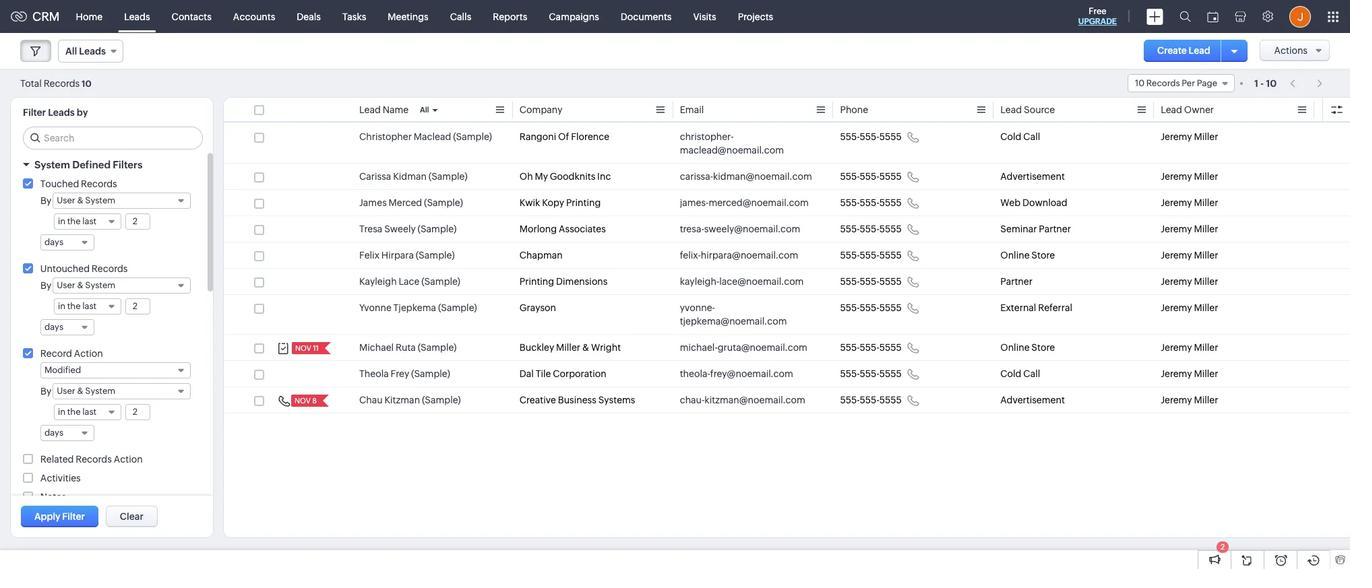 Task type: locate. For each thing, give the bounding box(es) containing it.
2 days from the top
[[45, 322, 63, 332]]

8 555-555-5555 from the top
[[840, 343, 902, 353]]

2 jeremy miller from the top
[[1161, 171, 1219, 182]]

1 vertical spatial all
[[420, 106, 429, 114]]

partner up external
[[1001, 276, 1033, 287]]

0 vertical spatial the
[[67, 216, 81, 227]]

user & system for untouched
[[57, 280, 115, 291]]

online store down seminar partner
[[1001, 250, 1055, 261]]

user & system down modified
[[57, 386, 115, 396]]

1 vertical spatial action
[[114, 454, 143, 465]]

555-555-5555 for tresa-sweely@noemail.com
[[840, 224, 902, 235]]

1 vertical spatial cold
[[1001, 369, 1022, 380]]

0 vertical spatial store
[[1032, 250, 1055, 261]]

lead left 'name'
[[359, 105, 381, 115]]

1 vertical spatial in
[[58, 301, 65, 312]]

6 5555 from the top
[[880, 276, 902, 287]]

days field for untouched
[[40, 320, 94, 336]]

1 vertical spatial in the last
[[58, 301, 97, 312]]

1 cold call from the top
[[1001, 131, 1041, 142]]

3 user from the top
[[57, 386, 75, 396]]

merced
[[389, 198, 422, 208]]

days up untouched
[[45, 237, 63, 247]]

0 vertical spatial in the last field
[[54, 214, 121, 230]]

days for untouched records
[[45, 322, 63, 332]]

3 jeremy miller from the top
[[1161, 198, 1219, 208]]

1 days field from the top
[[40, 235, 94, 251]]

6 jeremy from the top
[[1161, 276, 1193, 287]]

555-555-5555 for yvonne- tjepkema@noemail.com
[[840, 303, 902, 314]]

system
[[34, 159, 70, 171], [85, 196, 115, 206], [85, 280, 115, 291], [85, 386, 115, 396]]

owner
[[1185, 105, 1214, 115]]

business
[[558, 395, 597, 406]]

(sample) inside 'link'
[[424, 198, 463, 208]]

user down 'touched'
[[57, 196, 75, 206]]

the down touched records
[[67, 216, 81, 227]]

4 555-555-5555 from the top
[[840, 224, 902, 235]]

total records 10
[[20, 78, 92, 89]]

jeremy for theola-frey@noemail.com
[[1161, 369, 1193, 380]]

0 vertical spatial in the last
[[58, 216, 97, 227]]

0 vertical spatial days
[[45, 237, 63, 247]]

days field up untouched
[[40, 235, 94, 251]]

records inside field
[[1147, 78, 1180, 88]]

2 vertical spatial user & system
[[57, 386, 115, 396]]

2 advertisement from the top
[[1001, 395, 1065, 406]]

by down 'touched'
[[40, 196, 51, 206]]

0 horizontal spatial partner
[[1001, 276, 1033, 287]]

0 vertical spatial last
[[82, 216, 97, 227]]

0 vertical spatial advertisement
[[1001, 171, 1065, 182]]

phone
[[840, 105, 869, 115]]

crm
[[32, 9, 60, 24]]

lead right create
[[1189, 45, 1211, 56]]

user for untouched
[[57, 280, 75, 291]]

in the last field up the related records action
[[54, 405, 121, 421]]

(sample) right "ruta"
[[418, 343, 457, 353]]

1 vertical spatial by
[[40, 280, 51, 291]]

records left per
[[1147, 78, 1180, 88]]

2 days field from the top
[[40, 320, 94, 336]]

deals
[[297, 11, 321, 22]]

per
[[1182, 78, 1195, 88]]

jeremy miller for kayleigh-lace@noemail.com
[[1161, 276, 1219, 287]]

9 jeremy from the top
[[1161, 369, 1193, 380]]

(sample) right kidman on the left top of page
[[429, 171, 468, 182]]

printing up associates
[[566, 198, 601, 208]]

hirpara
[[382, 250, 414, 261]]

9 555-555-5555 from the top
[[840, 369, 902, 380]]

(sample) for james merced (sample)
[[424, 198, 463, 208]]

1 cold from the top
[[1001, 131, 1022, 142]]

lace
[[399, 276, 420, 287]]

in
[[58, 216, 65, 227], [58, 301, 65, 312], [58, 407, 65, 417]]

james merced (sample) link
[[359, 196, 463, 210]]

2 call from the top
[[1024, 369, 1041, 380]]

kitzman
[[385, 395, 420, 406]]

1 online from the top
[[1001, 250, 1030, 261]]

filter right apply
[[62, 512, 85, 523]]

1 vertical spatial in the last field
[[54, 299, 121, 315]]

2 vertical spatial user
[[57, 386, 75, 396]]

1 vertical spatial days
[[45, 322, 63, 332]]

5 5555 from the top
[[880, 250, 902, 261]]

2 vertical spatial leads
[[48, 107, 75, 118]]

leads left by at the left top of page
[[48, 107, 75, 118]]

1 vertical spatial online store
[[1001, 343, 1055, 353]]

2 horizontal spatial 10
[[1266, 78, 1277, 89]]

action up "clear" at the bottom left
[[114, 454, 143, 465]]

records for untouched
[[92, 264, 128, 274]]

user & system field down filters
[[53, 193, 191, 209]]

jeremy for michael-gruta@noemail.com
[[1161, 343, 1193, 353]]

2 5555 from the top
[[880, 171, 902, 182]]

10 Records Per Page field
[[1128, 74, 1235, 92]]

cold call down external
[[1001, 369, 1041, 380]]

in down 'touched'
[[58, 216, 65, 227]]

(sample) right tjepkema
[[438, 303, 477, 314]]

1 horizontal spatial action
[[114, 454, 143, 465]]

1 horizontal spatial all
[[420, 106, 429, 114]]

2 in from the top
[[58, 301, 65, 312]]

by down modified
[[40, 386, 51, 397]]

in the last down the 'untouched records'
[[58, 301, 97, 312]]

2
[[1221, 543, 1225, 552]]

None text field
[[126, 214, 150, 229], [126, 405, 150, 420], [126, 214, 150, 229], [126, 405, 150, 420]]

9 jeremy miller from the top
[[1161, 369, 1219, 380]]

user & system field down the 'untouched records'
[[53, 278, 191, 294]]

call down lead source
[[1024, 131, 1041, 142]]

system defined filters button
[[11, 153, 213, 177]]

User & System field
[[53, 193, 191, 209], [53, 278, 191, 294], [53, 384, 191, 400]]

in the last field for untouched
[[54, 299, 121, 315]]

0 vertical spatial action
[[74, 349, 103, 359]]

2 cold call from the top
[[1001, 369, 1041, 380]]

user & system field for untouched records
[[53, 278, 191, 294]]

1 vertical spatial advertisement
[[1001, 395, 1065, 406]]

seminar partner
[[1001, 224, 1071, 235]]

record
[[40, 349, 72, 359]]

jeremy
[[1161, 131, 1193, 142], [1161, 171, 1193, 182], [1161, 198, 1193, 208], [1161, 224, 1193, 235], [1161, 250, 1193, 261], [1161, 276, 1193, 287], [1161, 303, 1193, 314], [1161, 343, 1193, 353], [1161, 369, 1193, 380], [1161, 395, 1193, 406]]

10 up by at the left top of page
[[82, 79, 92, 89]]

2 by from the top
[[40, 280, 51, 291]]

theola frey (sample)
[[359, 369, 450, 380]]

2 store from the top
[[1032, 343, 1055, 353]]

0 vertical spatial all
[[65, 46, 77, 57]]

all up "total records 10"
[[65, 46, 77, 57]]

0 vertical spatial leads
[[124, 11, 150, 22]]

1 vertical spatial online
[[1001, 343, 1030, 353]]

call for theola-frey@noemail.com
[[1024, 369, 1041, 380]]

2 vertical spatial days field
[[40, 425, 94, 442]]

cold
[[1001, 131, 1022, 142], [1001, 369, 1022, 380]]

user & system field down modified field
[[53, 384, 191, 400]]

1 in from the top
[[58, 216, 65, 227]]

kopy
[[542, 198, 564, 208]]

the down modified
[[67, 407, 81, 417]]

0 vertical spatial printing
[[566, 198, 601, 208]]

in the last
[[58, 216, 97, 227], [58, 301, 97, 312], [58, 407, 97, 417]]

(sample) up kayleigh lace (sample) link
[[416, 250, 455, 261]]

dal tile corporation
[[520, 369, 607, 380]]

all for all leads
[[65, 46, 77, 57]]

2 vertical spatial in
[[58, 407, 65, 417]]

last down the 'untouched records'
[[82, 301, 97, 312]]

nov left 8
[[295, 397, 311, 405]]

5 jeremy from the top
[[1161, 250, 1193, 261]]

theola-frey@noemail.com link
[[680, 367, 794, 381]]

0 horizontal spatial filter
[[23, 107, 46, 118]]

chau-kitzman@noemail.com
[[680, 395, 806, 406]]

2 user from the top
[[57, 280, 75, 291]]

meetings
[[388, 11, 429, 22]]

felix-
[[680, 250, 701, 261]]

2 user & system from the top
[[57, 280, 115, 291]]

10 right -
[[1266, 78, 1277, 89]]

2 vertical spatial user & system field
[[53, 384, 191, 400]]

cold for theola-frey@noemail.com
[[1001, 369, 1022, 380]]

1 in the last field from the top
[[54, 214, 121, 230]]

0 horizontal spatial all
[[65, 46, 77, 57]]

6 555-555-5555 from the top
[[840, 276, 902, 287]]

5555 for james-merced@noemail.com
[[880, 198, 902, 208]]

system down touched records
[[85, 196, 115, 206]]

lead left the source
[[1001, 105, 1022, 115]]

the
[[67, 216, 81, 227], [67, 301, 81, 312], [67, 407, 81, 417]]

1 jeremy miller from the top
[[1161, 131, 1219, 142]]

1 online store from the top
[[1001, 250, 1055, 261]]

0 vertical spatial online
[[1001, 250, 1030, 261]]

jeremy miller for james-merced@noemail.com
[[1161, 198, 1219, 208]]

1 by from the top
[[40, 196, 51, 206]]

chau-kitzman@noemail.com link
[[680, 394, 806, 407]]

user & system field for touched records
[[53, 193, 191, 209]]

1 vertical spatial days field
[[40, 320, 94, 336]]

8 jeremy from the top
[[1161, 343, 1193, 353]]

2 vertical spatial the
[[67, 407, 81, 417]]

oh my goodknits inc
[[520, 171, 611, 182]]

leads inside "link"
[[124, 11, 150, 22]]

kwik
[[520, 198, 540, 208]]

1 horizontal spatial 10
[[1135, 78, 1145, 88]]

printing up grayson
[[520, 276, 554, 287]]

by
[[40, 196, 51, 206], [40, 280, 51, 291], [40, 386, 51, 397]]

in down untouched
[[58, 301, 65, 312]]

555-555-5555 for michael-gruta@noemail.com
[[840, 343, 902, 353]]

1 vertical spatial last
[[82, 301, 97, 312]]

filter down total
[[23, 107, 46, 118]]

online down external
[[1001, 343, 1030, 353]]

user & system down the 'untouched records'
[[57, 280, 115, 291]]

dimensions
[[556, 276, 608, 287]]

2 vertical spatial by
[[40, 386, 51, 397]]

all up christopher maclead (sample)
[[420, 106, 429, 114]]

gruta@noemail.com
[[718, 343, 808, 353]]

3 jeremy from the top
[[1161, 198, 1193, 208]]

external referral
[[1001, 303, 1073, 314]]

& down modified
[[77, 386, 83, 396]]

2 vertical spatial in the last field
[[54, 405, 121, 421]]

in the last down modified
[[58, 407, 97, 417]]

action up modified
[[74, 349, 103, 359]]

7 jeremy from the top
[[1161, 303, 1193, 314]]

in the last field down touched records
[[54, 214, 121, 230]]

user & system down touched records
[[57, 196, 115, 206]]

2 jeremy from the top
[[1161, 171, 1193, 182]]

yvonne- tjepkema@noemail.com link
[[680, 301, 813, 328]]

0 vertical spatial online store
[[1001, 250, 1055, 261]]

1 5555 from the top
[[880, 131, 902, 142]]

miller for kayleigh-lace@noemail.com
[[1194, 276, 1219, 287]]

days up related
[[45, 428, 63, 438]]

store down external referral
[[1032, 343, 1055, 353]]

partner down the download
[[1039, 224, 1071, 235]]

user down modified
[[57, 386, 75, 396]]

kidman@noemail.com
[[713, 171, 812, 182]]

5 jeremy miller from the top
[[1161, 250, 1219, 261]]

5555 for yvonne- tjepkema@noemail.com
[[880, 303, 902, 314]]

felix
[[359, 250, 380, 261]]

jeremy miller for chau-kitzman@noemail.com
[[1161, 395, 1219, 406]]

the for touched
[[67, 216, 81, 227]]

2 vertical spatial last
[[82, 407, 97, 417]]

(sample) for kayleigh lace (sample)
[[422, 276, 461, 287]]

system inside dropdown button
[[34, 159, 70, 171]]

partner
[[1039, 224, 1071, 235], [1001, 276, 1033, 287]]

4 5555 from the top
[[880, 224, 902, 235]]

create lead
[[1158, 45, 1211, 56]]

buckley miller & wright
[[520, 343, 621, 353]]

1 user from the top
[[57, 196, 75, 206]]

calendar image
[[1208, 11, 1219, 22]]

(sample) right "merced"
[[424, 198, 463, 208]]

3 555-555-5555 from the top
[[840, 198, 902, 208]]

0 vertical spatial user & system
[[57, 196, 115, 206]]

10 inside "total records 10"
[[82, 79, 92, 89]]

lead down 10 records per page
[[1161, 105, 1183, 115]]

system down the 'untouched records'
[[85, 280, 115, 291]]

1 advertisement from the top
[[1001, 171, 1065, 182]]

cold for christopher- maclead@noemail.com
[[1001, 131, 1022, 142]]

555-555-5555 for james-merced@noemail.com
[[840, 198, 902, 208]]

filter inside button
[[62, 512, 85, 523]]

online for michael-gruta@noemail.com
[[1001, 343, 1030, 353]]

1 vertical spatial partner
[[1001, 276, 1033, 287]]

in down modified
[[58, 407, 65, 417]]

0 vertical spatial in
[[58, 216, 65, 227]]

in the last field
[[54, 214, 121, 230], [54, 299, 121, 315], [54, 405, 121, 421]]

4 jeremy miller from the top
[[1161, 224, 1219, 235]]

crm link
[[11, 9, 60, 24]]

2 online from the top
[[1001, 343, 1030, 353]]

corporation
[[553, 369, 607, 380]]

2 555-555-5555 from the top
[[840, 171, 902, 182]]

5 555-555-5555 from the top
[[840, 250, 902, 261]]

days field up related
[[40, 425, 94, 442]]

3 the from the top
[[67, 407, 81, 417]]

maclead
[[414, 131, 451, 142]]

all
[[65, 46, 77, 57], [420, 106, 429, 114]]

10 5555 from the top
[[880, 395, 902, 406]]

jeremy miller for yvonne- tjepkema@noemail.com
[[1161, 303, 1219, 314]]

cold down external
[[1001, 369, 1022, 380]]

online down "seminar"
[[1001, 250, 1030, 261]]

2 in the last field from the top
[[54, 299, 121, 315]]

jeremy for chau-kitzman@noemail.com
[[1161, 395, 1193, 406]]

1 call from the top
[[1024, 131, 1041, 142]]

& down the 'untouched records'
[[77, 280, 83, 291]]

7 jeremy miller from the top
[[1161, 303, 1219, 314]]

all inside field
[[65, 46, 77, 57]]

1 user & system field from the top
[[53, 193, 191, 209]]

1 jeremy from the top
[[1161, 131, 1193, 142]]

(sample) right the maclead
[[453, 131, 492, 142]]

1 vertical spatial user & system
[[57, 280, 115, 291]]

10 jeremy from the top
[[1161, 395, 1193, 406]]

miller for tresa-sweely@noemail.com
[[1194, 224, 1219, 235]]

0 horizontal spatial leads
[[48, 107, 75, 118]]

company
[[520, 105, 563, 115]]

meetings link
[[377, 0, 439, 33]]

action
[[74, 349, 103, 359], [114, 454, 143, 465]]

row group
[[224, 124, 1351, 414]]

in the last field down the 'untouched records'
[[54, 299, 121, 315]]

yvonne
[[359, 303, 392, 314]]

& down touched records
[[77, 196, 83, 206]]

days up record
[[45, 322, 63, 332]]

5555
[[880, 131, 902, 142], [880, 171, 902, 182], [880, 198, 902, 208], [880, 224, 902, 235], [880, 250, 902, 261], [880, 276, 902, 287], [880, 303, 902, 314], [880, 343, 902, 353], [880, 369, 902, 380], [880, 395, 902, 406]]

leads for filter leads by
[[48, 107, 75, 118]]

(sample) right lace
[[422, 276, 461, 287]]

create menu image
[[1147, 8, 1164, 25]]

1 vertical spatial nov
[[295, 397, 311, 405]]

0 vertical spatial nov
[[295, 345, 311, 353]]

(sample) for yvonne tjepkema (sample)
[[438, 303, 477, 314]]

4 jeremy from the top
[[1161, 224, 1193, 235]]

call for christopher- maclead@noemail.com
[[1024, 131, 1041, 142]]

search image
[[1180, 11, 1191, 22]]

cold call for christopher- maclead@noemail.com
[[1001, 131, 1041, 142]]

online store for gruta@noemail.com
[[1001, 343, 1055, 353]]

lead owner
[[1161, 105, 1214, 115]]

0 vertical spatial user
[[57, 196, 75, 206]]

frey
[[391, 369, 409, 380]]

1 horizontal spatial partner
[[1039, 224, 1071, 235]]

8 jeremy miller from the top
[[1161, 343, 1219, 353]]

1 last from the top
[[82, 216, 97, 227]]

cold call
[[1001, 131, 1041, 142], [1001, 369, 1041, 380]]

leads right the home link
[[124, 11, 150, 22]]

None text field
[[126, 299, 150, 314]]

the for untouched
[[67, 301, 81, 312]]

0 horizontal spatial action
[[74, 349, 103, 359]]

miller for chau-kitzman@noemail.com
[[1194, 395, 1219, 406]]

advertisement for carissa-kidman@noemail.com
[[1001, 171, 1065, 182]]

2 in the last from the top
[[58, 301, 97, 312]]

0 vertical spatial cold call
[[1001, 131, 1041, 142]]

1 555-555-5555 from the top
[[840, 131, 902, 142]]

1 vertical spatial user & system field
[[53, 278, 191, 294]]

7 5555 from the top
[[880, 303, 902, 314]]

by for untouched records
[[40, 280, 51, 291]]

tile
[[536, 369, 551, 380]]

miller for michael-gruta@noemail.com
[[1194, 343, 1219, 353]]

2 vertical spatial in the last
[[58, 407, 97, 417]]

last down touched records
[[82, 216, 97, 227]]

leads link
[[113, 0, 161, 33]]

jeremy for carissa-kidman@noemail.com
[[1161, 171, 1193, 182]]

last up the related records action
[[82, 407, 97, 417]]

james-merced@noemail.com
[[680, 198, 809, 208]]

(sample) down james merced (sample)
[[418, 224, 457, 235]]

user down untouched
[[57, 280, 75, 291]]

tresa
[[359, 224, 383, 235]]

kwik kopy printing
[[520, 198, 601, 208]]

miller for christopher- maclead@noemail.com
[[1194, 131, 1219, 142]]

1 vertical spatial filter
[[62, 512, 85, 523]]

0 vertical spatial days field
[[40, 235, 94, 251]]

1 vertical spatial cold call
[[1001, 369, 1041, 380]]

records up filter leads by
[[44, 78, 80, 89]]

days field
[[40, 235, 94, 251], [40, 320, 94, 336], [40, 425, 94, 442]]

store down seminar partner
[[1032, 250, 1055, 261]]

& left wright
[[582, 343, 589, 353]]

3 user & system field from the top
[[53, 384, 191, 400]]

1 horizontal spatial leads
[[79, 46, 106, 57]]

9 5555 from the top
[[880, 369, 902, 380]]

leads inside field
[[79, 46, 106, 57]]

the down untouched
[[67, 301, 81, 312]]

0 vertical spatial by
[[40, 196, 51, 206]]

1 vertical spatial the
[[67, 301, 81, 312]]

2 horizontal spatial leads
[[124, 11, 150, 22]]

in the last down touched records
[[58, 216, 97, 227]]

1 user & system from the top
[[57, 196, 115, 206]]

printing
[[566, 198, 601, 208], [520, 276, 554, 287]]

1 vertical spatial call
[[1024, 369, 1041, 380]]

miller for theola-frey@noemail.com
[[1194, 369, 1219, 380]]

nov 11
[[295, 345, 319, 353]]

2 last from the top
[[82, 301, 97, 312]]

(sample) inside 'link'
[[438, 303, 477, 314]]

1 the from the top
[[67, 216, 81, 227]]

2 user & system field from the top
[[53, 278, 191, 294]]

chau kitzman (sample)
[[359, 395, 461, 406]]

all leads
[[65, 46, 106, 57]]

leads down the home link
[[79, 46, 106, 57]]

10 for total records 10
[[82, 79, 92, 89]]

filter leads by
[[23, 107, 88, 118]]

christopher
[[359, 131, 412, 142]]

user & system for touched
[[57, 196, 115, 206]]

1 store from the top
[[1032, 250, 1055, 261]]

7 555-555-5555 from the top
[[840, 303, 902, 314]]

records down defined
[[81, 179, 117, 189]]

tasks
[[342, 11, 366, 22]]

florence
[[571, 131, 610, 142]]

10 left per
[[1135, 78, 1145, 88]]

christopher maclead (sample) link
[[359, 130, 492, 144]]

in for touched
[[58, 216, 65, 227]]

1 in the last from the top
[[58, 216, 97, 227]]

free upgrade
[[1079, 6, 1117, 26]]

records right untouched
[[92, 264, 128, 274]]

carissa
[[359, 171, 391, 182]]

0 horizontal spatial printing
[[520, 276, 554, 287]]

jeremy miller for felix-hirpara@noemail.com
[[1161, 250, 1219, 261]]

3 5555 from the top
[[880, 198, 902, 208]]

last
[[82, 216, 97, 227], [82, 301, 97, 312], [82, 407, 97, 417]]

10 jeremy miller from the top
[[1161, 395, 1219, 406]]

1 vertical spatial user
[[57, 280, 75, 291]]

0 vertical spatial cold
[[1001, 131, 1022, 142]]

kayleigh lace (sample) link
[[359, 275, 461, 289]]

store
[[1032, 250, 1055, 261], [1032, 343, 1055, 353]]

(sample) right kitzman
[[422, 395, 461, 406]]

call down external referral
[[1024, 369, 1041, 380]]

&
[[77, 196, 83, 206], [77, 280, 83, 291], [582, 343, 589, 353], [77, 386, 83, 396]]

jeremy for kayleigh-lace@noemail.com
[[1161, 276, 1193, 287]]

555-555-5555 for felix-hirpara@noemail.com
[[840, 250, 902, 261]]

0 vertical spatial user & system field
[[53, 193, 191, 209]]

(sample) for christopher maclead (sample)
[[453, 131, 492, 142]]

online store down external referral
[[1001, 343, 1055, 353]]

kayleigh lace (sample)
[[359, 276, 461, 287]]

navigation
[[1284, 73, 1330, 93]]

3 in the last from the top
[[58, 407, 97, 417]]

1 vertical spatial leads
[[79, 46, 106, 57]]

0 vertical spatial call
[[1024, 131, 1041, 142]]

miller for felix-hirpara@noemail.com
[[1194, 250, 1219, 261]]

2 the from the top
[[67, 301, 81, 312]]

cold call down lead source
[[1001, 131, 1041, 142]]

555-555-5555 for chau-kitzman@noemail.com
[[840, 395, 902, 406]]

0 horizontal spatial 10
[[82, 79, 92, 89]]

nov left 11
[[295, 345, 311, 353]]

555-555-5555 for carissa-kidman@noemail.com
[[840, 171, 902, 182]]

days field up record action
[[40, 320, 94, 336]]

2 vertical spatial days
[[45, 428, 63, 438]]

system up 'touched'
[[34, 159, 70, 171]]

6 jeremy miller from the top
[[1161, 276, 1219, 287]]

jeremy for james-merced@noemail.com
[[1161, 198, 1193, 208]]

1 days from the top
[[45, 237, 63, 247]]

morlong associates
[[520, 224, 606, 235]]

3 days from the top
[[45, 428, 63, 438]]

by down untouched
[[40, 280, 51, 291]]

10 inside field
[[1135, 78, 1145, 88]]

2 cold from the top
[[1001, 369, 1022, 380]]

lead source
[[1001, 105, 1055, 115]]

cold down lead source
[[1001, 131, 1022, 142]]

1 horizontal spatial filter
[[62, 512, 85, 523]]

8 5555 from the top
[[880, 343, 902, 353]]

(sample) right frey
[[411, 369, 450, 380]]

online store for hirpara@noemail.com
[[1001, 250, 1055, 261]]

0 vertical spatial partner
[[1039, 224, 1071, 235]]

1 vertical spatial store
[[1032, 343, 1055, 353]]

10 555-555-5555 from the top
[[840, 395, 902, 406]]

2 online store from the top
[[1001, 343, 1055, 353]]

records right related
[[76, 454, 112, 465]]



Task type: describe. For each thing, give the bounding box(es) containing it.
creative
[[520, 395, 556, 406]]

deals link
[[286, 0, 332, 33]]

3 days field from the top
[[40, 425, 94, 442]]

nov 8 link
[[291, 395, 318, 407]]

lead for lead name
[[359, 105, 381, 115]]

yvonne- tjepkema@noemail.com
[[680, 303, 787, 327]]

(sample) for michael ruta (sample)
[[418, 343, 457, 353]]

printing dimensions
[[520, 276, 608, 287]]

(sample) for theola frey (sample)
[[411, 369, 450, 380]]

lead for lead source
[[1001, 105, 1022, 115]]

3 in the last field from the top
[[54, 405, 121, 421]]

chau
[[359, 395, 383, 406]]

kayleigh-lace@noemail.com
[[680, 276, 804, 287]]

days field for touched
[[40, 235, 94, 251]]

profile element
[[1282, 0, 1320, 33]]

(sample) for carissa kidman (sample)
[[429, 171, 468, 182]]

jeremy for felix-hirpara@noemail.com
[[1161, 250, 1193, 261]]

row group containing christopher maclead (sample)
[[224, 124, 1351, 414]]

records for touched
[[81, 179, 117, 189]]

search element
[[1172, 0, 1200, 33]]

apply filter
[[34, 512, 85, 523]]

clear
[[120, 512, 143, 523]]

user for touched
[[57, 196, 75, 206]]

home link
[[65, 0, 113, 33]]

michael-
[[680, 343, 718, 353]]

nov for chau
[[295, 397, 311, 405]]

upgrade
[[1079, 17, 1117, 26]]

All Leads field
[[58, 40, 123, 63]]

chau kitzman (sample) link
[[359, 394, 461, 407]]

record action
[[40, 349, 103, 359]]

grayson
[[520, 303, 556, 314]]

0 vertical spatial filter
[[23, 107, 46, 118]]

create menu element
[[1139, 0, 1172, 33]]

reports link
[[482, 0, 538, 33]]

jeremy miller for christopher- maclead@noemail.com
[[1161, 131, 1219, 142]]

notes
[[40, 492, 66, 503]]

1 horizontal spatial printing
[[566, 198, 601, 208]]

10 records per page
[[1135, 78, 1218, 88]]

felix-hirpara@noemail.com link
[[680, 249, 799, 262]]

1 vertical spatial printing
[[520, 276, 554, 287]]

in the last field for touched
[[54, 214, 121, 230]]

page
[[1197, 78, 1218, 88]]

10 for 1 - 10
[[1266, 78, 1277, 89]]

christopher- maclead@noemail.com
[[680, 131, 784, 156]]

kidman
[[393, 171, 427, 182]]

morlong
[[520, 224, 557, 235]]

system defined filters
[[34, 159, 142, 171]]

5555 for christopher- maclead@noemail.com
[[880, 131, 902, 142]]

records for related
[[76, 454, 112, 465]]

carissa-kidman@noemail.com
[[680, 171, 812, 182]]

actions
[[1275, 45, 1308, 56]]

in for untouched
[[58, 301, 65, 312]]

3 by from the top
[[40, 386, 51, 397]]

maclead@noemail.com
[[680, 145, 784, 156]]

carissa kidman (sample) link
[[359, 170, 468, 183]]

miller for carissa-kidman@noemail.com
[[1194, 171, 1219, 182]]

3 last from the top
[[82, 407, 97, 417]]

kitzman@noemail.com
[[705, 395, 806, 406]]

miller for james-merced@noemail.com
[[1194, 198, 1219, 208]]

jeremy miller for theola-frey@noemail.com
[[1161, 369, 1219, 380]]

carissa-kidman@noemail.com link
[[680, 170, 812, 183]]

james
[[359, 198, 387, 208]]

untouched records
[[40, 264, 128, 274]]

records for 10
[[1147, 78, 1180, 88]]

cold call for theola-frey@noemail.com
[[1001, 369, 1041, 380]]

5555 for carissa-kidman@noemail.com
[[880, 171, 902, 182]]

3 user & system from the top
[[57, 386, 115, 396]]

projects link
[[727, 0, 784, 33]]

miller for yvonne- tjepkema@noemail.com
[[1194, 303, 1219, 314]]

external
[[1001, 303, 1037, 314]]

5555 for michael-gruta@noemail.com
[[880, 343, 902, 353]]

last for touched
[[82, 216, 97, 227]]

(sample) for felix hirpara (sample)
[[416, 250, 455, 261]]

touched
[[40, 179, 79, 189]]

lead inside button
[[1189, 45, 1211, 56]]

in the last for untouched
[[58, 301, 97, 312]]

systems
[[599, 395, 635, 406]]

web download
[[1001, 198, 1068, 208]]

by
[[77, 107, 88, 118]]

-
[[1261, 78, 1264, 89]]

advertisement for chau-kitzman@noemail.com
[[1001, 395, 1065, 406]]

in the last for touched
[[58, 216, 97, 227]]

5555 for kayleigh-lace@noemail.com
[[880, 276, 902, 287]]

referral
[[1039, 303, 1073, 314]]

projects
[[738, 11, 774, 22]]

555-555-5555 for theola-frey@noemail.com
[[840, 369, 902, 380]]

555-555-5555 for christopher- maclead@noemail.com
[[840, 131, 902, 142]]

all for all
[[420, 106, 429, 114]]

555-555-5555 for kayleigh-lace@noemail.com
[[840, 276, 902, 287]]

related records action
[[40, 454, 143, 465]]

Search text field
[[24, 127, 202, 149]]

of
[[558, 131, 569, 142]]

theola frey (sample) link
[[359, 367, 450, 381]]

5555 for tresa-sweely@noemail.com
[[880, 224, 902, 235]]

lace@noemail.com
[[720, 276, 804, 287]]

michael ruta (sample) link
[[359, 341, 457, 355]]

goodknits
[[550, 171, 596, 182]]

associates
[[559, 224, 606, 235]]

christopher- maclead@noemail.com link
[[680, 130, 813, 157]]

last for untouched
[[82, 301, 97, 312]]

5555 for felix-hirpara@noemail.com
[[880, 250, 902, 261]]

chau-
[[680, 395, 705, 406]]

(sample) for tresa sweely (sample)
[[418, 224, 457, 235]]

store for michael-gruta@noemail.com
[[1032, 343, 1055, 353]]

11
[[313, 345, 319, 353]]

seminar
[[1001, 224, 1037, 235]]

carissa-
[[680, 171, 713, 182]]

free
[[1089, 6, 1107, 16]]

hirpara@noemail.com
[[701, 250, 799, 261]]

online for felix-hirpara@noemail.com
[[1001, 250, 1030, 261]]

profile image
[[1290, 6, 1311, 27]]

lead name
[[359, 105, 409, 115]]

store for felix-hirpara@noemail.com
[[1032, 250, 1055, 261]]

by for touched records
[[40, 196, 51, 206]]

my
[[535, 171, 548, 182]]

theola-
[[680, 369, 711, 380]]

records for total
[[44, 78, 80, 89]]

jeremy for christopher- maclead@noemail.com
[[1161, 131, 1193, 142]]

3 in from the top
[[58, 407, 65, 417]]

jeremy miller for michael-gruta@noemail.com
[[1161, 343, 1219, 353]]

michael ruta (sample)
[[359, 343, 457, 353]]

felix hirpara (sample) link
[[359, 249, 455, 262]]

touched records
[[40, 179, 117, 189]]

kayleigh-
[[680, 276, 720, 287]]

jeremy for yvonne- tjepkema@noemail.com
[[1161, 303, 1193, 314]]

leads for all leads
[[79, 46, 106, 57]]

creative business systems
[[520, 395, 635, 406]]

source
[[1024, 105, 1055, 115]]

yvonne tjepkema (sample) link
[[359, 301, 477, 315]]

5555 for theola-frey@noemail.com
[[880, 369, 902, 380]]

michael
[[359, 343, 394, 353]]

lead for lead owner
[[1161, 105, 1183, 115]]

apply filter button
[[21, 506, 98, 528]]

1
[[1255, 78, 1259, 89]]

system down modified field
[[85, 386, 115, 396]]

web
[[1001, 198, 1021, 208]]

michael-gruta@noemail.com link
[[680, 341, 808, 355]]

theola-frey@noemail.com
[[680, 369, 794, 380]]

8
[[312, 397, 317, 405]]

email
[[680, 105, 704, 115]]

Modified field
[[40, 363, 191, 379]]

christopher-
[[680, 131, 734, 142]]

days for touched records
[[45, 237, 63, 247]]

(sample) for chau kitzman (sample)
[[422, 395, 461, 406]]

nov for michael
[[295, 345, 311, 353]]

5555 for chau-kitzman@noemail.com
[[880, 395, 902, 406]]

jeremy miller for tresa-sweely@noemail.com
[[1161, 224, 1219, 235]]

jeremy for tresa-sweely@noemail.com
[[1161, 224, 1193, 235]]

james-
[[680, 198, 709, 208]]



Task type: vqa. For each thing, say whether or not it's contained in the screenshot.


